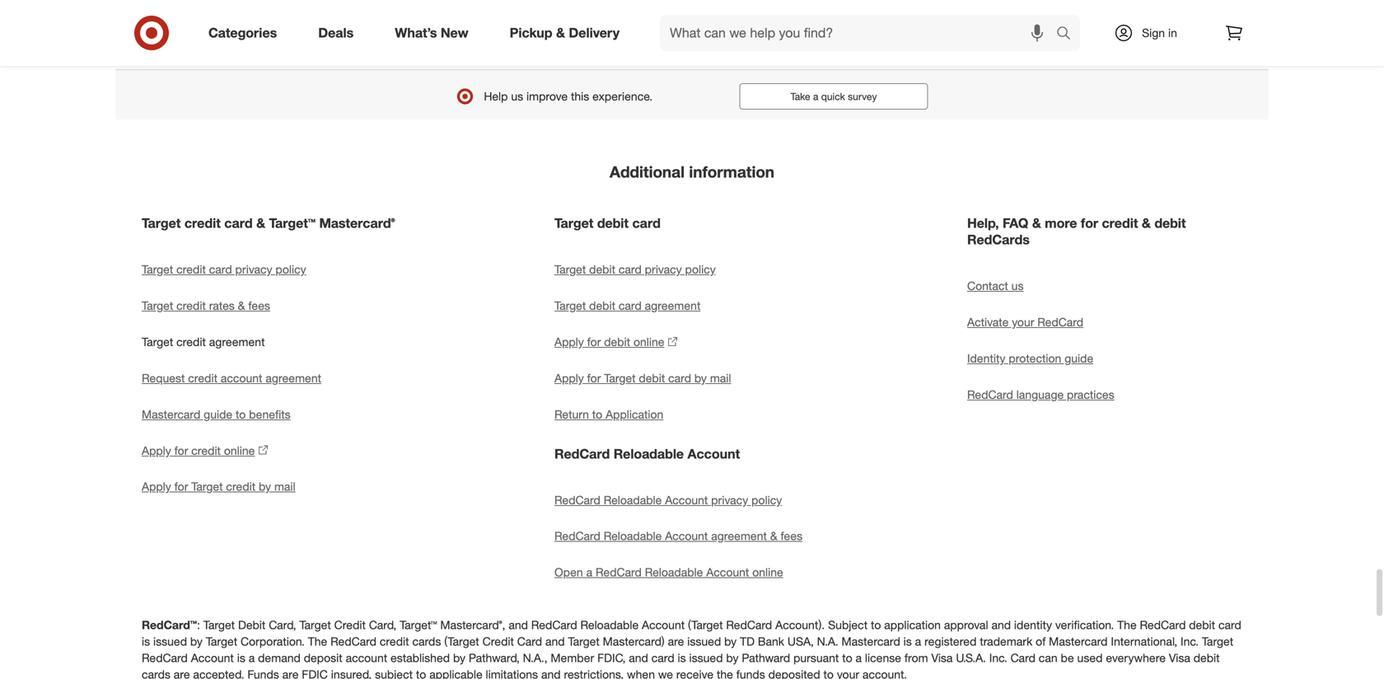Task type: locate. For each thing, give the bounding box(es) containing it.
1 vertical spatial credit
[[483, 634, 514, 649]]

target right :
[[203, 618, 235, 632]]

1 vertical spatial us
[[1012, 278, 1024, 293]]

account down redcard reloadable account privacy policy link
[[665, 529, 708, 543]]

to right pursuant at the right bottom of page
[[842, 651, 853, 665]]

for right more
[[1081, 215, 1099, 231]]

for up return to application
[[587, 371, 601, 385]]

apply up return
[[555, 371, 584, 385]]

fdic,
[[598, 651, 626, 665]]

1 horizontal spatial online
[[634, 334, 665, 349]]

online up account).
[[753, 565, 783, 580]]

1 horizontal spatial visa
[[1169, 651, 1191, 665]]

0 horizontal spatial privacy
[[235, 262, 272, 276]]

guide down request credit account agreement at the bottom of page
[[204, 407, 232, 421]]

credit up pathward,
[[483, 634, 514, 649]]

redcard inside "link"
[[555, 529, 601, 543]]

are left accepted.
[[174, 667, 190, 679]]

for down the mastercard guide to benefits
[[174, 443, 188, 458]]

receive
[[676, 667, 714, 679]]

account up "insured,"
[[346, 651, 387, 665]]

mastercard down verification.
[[1049, 634, 1108, 649]]

0 vertical spatial the
[[1118, 618, 1137, 632]]

1 vertical spatial your
[[837, 667, 860, 679]]

usa,
[[788, 634, 814, 649]]

privacy up redcard reloadable account agreement & fees "link"
[[711, 493, 748, 507]]

0 horizontal spatial the
[[308, 634, 327, 649]]

target credit rates & fees
[[142, 298, 270, 313]]

account down return to application link on the bottom of page
[[688, 446, 740, 462]]

your inside activate your redcard link
[[1012, 315, 1035, 329]]

credit inside : target debit card, target credit card, target™ mastercard®, and redcard reloadable account (target redcard account). subject to application approval and identity verification. the redcard debit card is issued by target corporation. the redcard credit cards (target credit card and target mastercard) are issued by td bank usa, n.a. mastercard is a registered trademark of mastercard international, inc. target redcard account is a demand deposit account established by pathward, n.a., member fdic, and card is issued by pathward pursuant to a license from visa u.s.a. inc. card can be used everywhere visa debit cards are accepted. funds are fdic insured, subject to applicable limitations and restrictions, when we receive the funds deposited to your account.
[[380, 634, 409, 649]]

redcard
[[1038, 315, 1084, 329], [967, 387, 1013, 402], [555, 446, 610, 462], [555, 493, 601, 507], [555, 529, 601, 543], [596, 565, 642, 580], [531, 618, 577, 632], [726, 618, 772, 632], [1140, 618, 1186, 632], [331, 634, 377, 649], [142, 651, 188, 665]]

card up n.a.,
[[517, 634, 542, 649]]

(target
[[688, 618, 723, 632], [444, 634, 479, 649]]

target up deposit
[[300, 618, 331, 632]]

apply for credit online link
[[142, 432, 417, 469]]

are
[[668, 634, 684, 649], [174, 667, 190, 679], [282, 667, 299, 679]]

request credit account agreement
[[142, 371, 321, 385]]

for down target debit card agreement
[[587, 334, 601, 349]]

agreement for redcard reloadable account agreement & fees
[[711, 529, 767, 543]]

credit down the target credit agreement
[[188, 371, 218, 385]]

return
[[555, 407, 589, 421]]

target
[[142, 215, 181, 231], [555, 215, 594, 231], [142, 262, 173, 276], [555, 262, 586, 276], [142, 298, 173, 313], [555, 298, 586, 313], [142, 334, 173, 349], [604, 371, 636, 385], [191, 479, 223, 494], [203, 618, 235, 632], [300, 618, 331, 632], [206, 634, 237, 649], [568, 634, 600, 649], [1202, 634, 1234, 649]]

mail down apply for credit online "link"
[[274, 479, 296, 494]]

this
[[571, 89, 589, 103]]

by down apply for credit online "link"
[[259, 479, 271, 494]]

apply inside "link"
[[142, 443, 171, 458]]

insured,
[[331, 667, 372, 679]]

2 horizontal spatial online
[[753, 565, 783, 580]]

credit up deposit
[[334, 618, 366, 632]]

credit down apply for credit online "link"
[[226, 479, 256, 494]]

agreement down target debit card privacy policy link
[[645, 298, 701, 313]]

0 horizontal spatial your
[[837, 667, 860, 679]]

online inside "link"
[[224, 443, 255, 458]]

redcard inside "link"
[[596, 565, 642, 580]]

target debit card agreement
[[555, 298, 701, 313]]

card
[[517, 634, 542, 649], [1011, 651, 1036, 665]]

be
[[1061, 651, 1074, 665]]

new
[[441, 25, 469, 41]]

a right open on the left bottom of the page
[[586, 565, 593, 580]]

quick
[[821, 90, 845, 103]]

open a redcard reloadable account online
[[555, 565, 783, 580]]

0 horizontal spatial online
[[224, 443, 255, 458]]

reloadable down redcard reloadable account at the bottom
[[604, 493, 662, 507]]

redcard language practices link
[[967, 376, 1243, 413]]

agreement down redcard reloadable account privacy policy link
[[711, 529, 767, 543]]

contact us
[[967, 278, 1024, 293]]

request credit account agreement link
[[142, 360, 417, 396]]

inc. down trademark
[[990, 651, 1008, 665]]

when
[[627, 667, 655, 679]]

0 horizontal spatial cards
[[142, 667, 170, 679]]

by inside apply for target debit card by mail link
[[695, 371, 707, 385]]

0 horizontal spatial credit
[[334, 618, 366, 632]]

1 vertical spatial cards
[[142, 667, 170, 679]]

0 horizontal spatial guide
[[204, 407, 232, 421]]

account up the mastercard guide to benefits
[[221, 371, 262, 385]]

the
[[717, 667, 733, 679]]

1 horizontal spatial guide
[[1065, 351, 1094, 365]]

card
[[224, 215, 253, 231], [632, 215, 661, 231], [209, 262, 232, 276], [619, 262, 642, 276], [619, 298, 642, 313], [668, 371, 691, 385], [1219, 618, 1242, 632], [652, 651, 675, 665]]

reloadable inside : target debit card, target credit card, target™ mastercard®, and redcard reloadable account (target redcard account). subject to application approval and identity verification. the redcard debit card is issued by target corporation. the redcard credit cards (target credit card and target mastercard) are issued by td bank usa, n.a. mastercard is a registered trademark of mastercard international, inc. target redcard account is a demand deposit account established by pathward, n.a., member fdic, and card is issued by pathward pursuant to a license from visa u.s.a. inc. card can be used everywhere visa debit cards are accepted. funds are fdic insured, subject to applicable limitations and restrictions, when we receive the funds deposited to your account.
[[581, 618, 639, 632]]

improve
[[527, 89, 568, 103]]

0 vertical spatial your
[[1012, 315, 1035, 329]]

apply for target debit card by mail link
[[555, 360, 830, 396]]

a inside open a redcard reloadable account online "link"
[[586, 565, 593, 580]]

policy
[[276, 262, 306, 276], [685, 262, 716, 276], [752, 493, 782, 507]]

agreement up request credit account agreement at the bottom of page
[[209, 334, 265, 349]]

mastercard up 'license' at the bottom right
[[842, 634, 901, 649]]

fdic
[[302, 667, 328, 679]]

for inside "link"
[[174, 443, 188, 458]]

privacy up 'target credit rates & fees' link
[[235, 262, 272, 276]]

1 horizontal spatial mail
[[710, 371, 731, 385]]

1 horizontal spatial card,
[[369, 618, 397, 632]]

1 vertical spatial mail
[[274, 479, 296, 494]]

0 horizontal spatial target™
[[269, 215, 316, 231]]

us right the help
[[511, 89, 523, 103]]

0 horizontal spatial us
[[511, 89, 523, 103]]

by
[[695, 371, 707, 385], [259, 479, 271, 494], [190, 634, 203, 649], [725, 634, 737, 649], [453, 651, 466, 665], [726, 651, 739, 665]]

for inside help, faq & more for credit & debit redcards
[[1081, 215, 1099, 231]]

0 vertical spatial mail
[[710, 371, 731, 385]]

0 vertical spatial card
[[517, 634, 542, 649]]

fees
[[248, 298, 270, 313], [781, 529, 803, 543]]

1 horizontal spatial inc.
[[1181, 634, 1199, 649]]

guide up practices
[[1065, 351, 1094, 365]]

to down pursuant at the right bottom of page
[[824, 667, 834, 679]]

account
[[688, 446, 740, 462], [665, 493, 708, 507], [665, 529, 708, 543], [706, 565, 749, 580], [642, 618, 685, 632], [191, 651, 234, 665]]

online for apply for credit online
[[224, 443, 255, 458]]

account up mastercard)
[[642, 618, 685, 632]]

help us improve this experience.
[[484, 89, 653, 103]]

td
[[740, 634, 755, 649]]

experience.
[[593, 89, 653, 103]]

0 vertical spatial inc.
[[1181, 634, 1199, 649]]

online up apply for target credit by mail
[[224, 443, 255, 458]]

target down apply for debit online
[[604, 371, 636, 385]]

account down redcard reloadable account agreement & fees "link"
[[706, 565, 749, 580]]

1 vertical spatial the
[[308, 634, 327, 649]]

help,
[[967, 215, 999, 231]]

1 vertical spatial account
[[346, 651, 387, 665]]

& inside "link"
[[770, 529, 778, 543]]

1 vertical spatial online
[[224, 443, 255, 458]]

reloadable for redcard reloadable account
[[614, 446, 684, 462]]

privacy up target debit card agreement link
[[645, 262, 682, 276]]

the up international,
[[1118, 618, 1137, 632]]

debit inside help, faq & more for credit & debit redcards
[[1155, 215, 1186, 231]]

0 vertical spatial (target
[[688, 618, 723, 632]]

what's new
[[395, 25, 469, 41]]

1 horizontal spatial privacy
[[645, 262, 682, 276]]

established
[[391, 651, 450, 665]]

account inside "link"
[[665, 529, 708, 543]]

online up apply for target debit card by mail
[[634, 334, 665, 349]]

policy for credit
[[276, 262, 306, 276]]

apply down target debit card agreement
[[555, 334, 584, 349]]

1 horizontal spatial cards
[[412, 634, 441, 649]]

subject
[[375, 667, 413, 679]]

:
[[197, 618, 200, 632]]

1 horizontal spatial target™
[[400, 618, 437, 632]]

apply for apply for target credit by mail
[[142, 479, 171, 494]]

1 vertical spatial fees
[[781, 529, 803, 543]]

reloadable for redcard reloadable account privacy policy
[[604, 493, 662, 507]]

the up deposit
[[308, 634, 327, 649]]

application
[[606, 407, 664, 421]]

target credit card & target™ mastercard®
[[142, 215, 395, 231]]

help, faq & more for credit & debit redcards
[[967, 215, 1186, 247]]

card, up subject
[[369, 618, 397, 632]]

target up "request"
[[142, 334, 173, 349]]

credit down the mastercard guide to benefits
[[191, 443, 221, 458]]

2 vertical spatial online
[[753, 565, 783, 580]]

a left 'license' at the bottom right
[[856, 651, 862, 665]]

target credit rates & fees link
[[142, 287, 417, 324]]

credit
[[334, 618, 366, 632], [483, 634, 514, 649]]

online inside "link"
[[753, 565, 783, 580]]

apply for apply for debit online
[[555, 334, 584, 349]]

0 horizontal spatial mastercard
[[142, 407, 200, 421]]

apply down the mastercard guide to benefits
[[142, 443, 171, 458]]

1 vertical spatial guide
[[204, 407, 232, 421]]

0 horizontal spatial fees
[[248, 298, 270, 313]]

take a quick survey button
[[739, 83, 928, 110]]

target™ up 'established'
[[400, 618, 437, 632]]

card, up corporation.
[[269, 618, 296, 632]]

inc. right international,
[[1181, 634, 1199, 649]]

your inside : target debit card, target credit card, target™ mastercard®, and redcard reloadable account (target redcard account). subject to application approval and identity verification. the redcard debit card is issued by target corporation. the redcard credit cards (target credit card and target mastercard) are issued by td bank usa, n.a. mastercard is a registered trademark of mastercard international, inc. target redcard account is a demand deposit account established by pathward, n.a., member fdic, and card is issued by pathward pursuant to a license from visa u.s.a. inc. card can be used everywhere visa debit cards are accepted. funds are fdic insured, subject to applicable limitations and restrictions, when we receive the funds deposited to your account.
[[837, 667, 860, 679]]

reloadable down redcard reloadable account privacy policy
[[604, 529, 662, 543]]

1 horizontal spatial are
[[282, 667, 299, 679]]

0 horizontal spatial mail
[[274, 479, 296, 494]]

activate your redcard
[[967, 315, 1084, 329]]

account inside "link"
[[706, 565, 749, 580]]

2 horizontal spatial privacy
[[711, 493, 748, 507]]

credit right more
[[1102, 215, 1138, 231]]

1 vertical spatial card
[[1011, 651, 1036, 665]]

agreement for request credit account agreement
[[266, 371, 321, 385]]

and
[[509, 618, 528, 632], [992, 618, 1011, 632], [546, 634, 565, 649], [629, 651, 648, 665], [541, 667, 561, 679]]

0 horizontal spatial policy
[[276, 262, 306, 276]]

for down apply for credit online at left
[[174, 479, 188, 494]]

your down pursuant at the right bottom of page
[[837, 667, 860, 679]]

1 horizontal spatial the
[[1118, 618, 1137, 632]]

n.a.,
[[523, 651, 548, 665]]

agreement for target debit card agreement
[[645, 298, 701, 313]]

0 vertical spatial target™
[[269, 215, 316, 231]]

0 vertical spatial cards
[[412, 634, 441, 649]]

online for apply for debit online
[[634, 334, 665, 349]]

mastercard guide to benefits link
[[142, 396, 417, 432]]

card,
[[269, 618, 296, 632], [369, 618, 397, 632]]

are up 'we'
[[668, 634, 684, 649]]

reloadable inside "link"
[[604, 529, 662, 543]]

1 horizontal spatial account
[[346, 651, 387, 665]]

pathward
[[742, 651, 790, 665]]

reloadable down 'application' at the bottom
[[614, 446, 684, 462]]

mail
[[710, 371, 731, 385], [274, 479, 296, 494]]

target down apply for credit online at left
[[191, 479, 223, 494]]

a right take
[[813, 90, 819, 103]]

visa down international,
[[1169, 651, 1191, 665]]

0 vertical spatial us
[[511, 89, 523, 103]]

by up the applicable
[[453, 651, 466, 665]]

account).
[[776, 618, 825, 632]]

0 horizontal spatial are
[[174, 667, 190, 679]]

accepted.
[[193, 667, 244, 679]]

0 vertical spatial online
[[634, 334, 665, 349]]

cards up 'established'
[[412, 634, 441, 649]]

0 vertical spatial guide
[[1065, 351, 1094, 365]]

apply for apply for target debit card by mail
[[555, 371, 584, 385]]

reloadable up mastercard)
[[581, 618, 639, 632]]

guide
[[1065, 351, 1094, 365], [204, 407, 232, 421]]

(target up receive on the bottom
[[688, 618, 723, 632]]

0 horizontal spatial card
[[517, 634, 542, 649]]

agreement inside "link"
[[711, 529, 767, 543]]

0 horizontal spatial visa
[[932, 651, 953, 665]]

deals link
[[304, 15, 374, 51]]

fees inside "link"
[[781, 529, 803, 543]]

and up member
[[546, 634, 565, 649]]

apply
[[555, 334, 584, 349], [555, 371, 584, 385], [142, 443, 171, 458], [142, 479, 171, 494]]

cards
[[412, 634, 441, 649], [142, 667, 170, 679]]

1 vertical spatial (target
[[444, 634, 479, 649]]

funds
[[248, 667, 279, 679]]

(target down "mastercard®," on the left bottom of page
[[444, 634, 479, 649]]

1 horizontal spatial fees
[[781, 529, 803, 543]]

mastercard down "request"
[[142, 407, 200, 421]]

by down "apply for debit online" link
[[695, 371, 707, 385]]

cards down redcard™
[[142, 667, 170, 679]]

your right activate
[[1012, 315, 1035, 329]]

for for apply for target credit by mail
[[174, 479, 188, 494]]

1 vertical spatial target™
[[400, 618, 437, 632]]

reloadable down redcard reloadable account agreement & fees
[[645, 565, 703, 580]]

1 horizontal spatial policy
[[685, 262, 716, 276]]

international,
[[1111, 634, 1178, 649]]

corporation.
[[241, 634, 305, 649]]

1 horizontal spatial us
[[1012, 278, 1024, 293]]

0 horizontal spatial inc.
[[990, 651, 1008, 665]]

target down "target debit card"
[[555, 262, 586, 276]]

delivery
[[569, 25, 620, 41]]

1 horizontal spatial your
[[1012, 315, 1035, 329]]

agreement down target credit agreement link
[[266, 371, 321, 385]]

0 horizontal spatial card,
[[269, 618, 296, 632]]

target debit card agreement link
[[555, 287, 830, 324]]

verification.
[[1056, 618, 1114, 632]]

credit up 'established'
[[380, 634, 409, 649]]

a
[[813, 90, 819, 103], [586, 565, 593, 580], [915, 634, 921, 649], [249, 651, 255, 665], [856, 651, 862, 665]]

0 horizontal spatial account
[[221, 371, 262, 385]]



Task type: vqa. For each thing, say whether or not it's contained in the screenshot.
the leftmost Card
yes



Task type: describe. For each thing, give the bounding box(es) containing it.
mastercard guide to benefits
[[142, 407, 291, 421]]

1 horizontal spatial mastercard
[[842, 634, 901, 649]]

practices
[[1067, 387, 1115, 402]]

license
[[865, 651, 902, 665]]

and up trademark
[[992, 618, 1011, 632]]

account.
[[863, 667, 907, 679]]

target up the target debit card privacy policy
[[555, 215, 594, 231]]

by up the at right
[[726, 651, 739, 665]]

redcards
[[967, 231, 1030, 247]]

from
[[905, 651, 928, 665]]

apply for debit online link
[[555, 324, 830, 360]]

for for apply for target debit card by mail
[[587, 371, 601, 385]]

protection
[[1009, 351, 1062, 365]]

target credit card privacy policy link
[[142, 251, 417, 287]]

credit left rates
[[176, 298, 206, 313]]

additional information
[[610, 162, 775, 181]]

2 card, from the left
[[369, 618, 397, 632]]

pathward,
[[469, 651, 520, 665]]

target up target credit rates & fees
[[142, 262, 173, 276]]

application
[[884, 618, 941, 632]]

language
[[1017, 387, 1064, 402]]

help
[[484, 89, 508, 103]]

target credit card privacy policy
[[142, 262, 306, 276]]

for for apply for debit online
[[587, 334, 601, 349]]

mail inside apply for target credit by mail link
[[274, 479, 296, 494]]

benefits
[[249, 407, 291, 421]]

us for help
[[511, 89, 523, 103]]

is down application
[[904, 634, 912, 649]]

a inside take a quick survey "button"
[[813, 90, 819, 103]]

limitations
[[486, 667, 538, 679]]

survey
[[848, 90, 877, 103]]

1 horizontal spatial credit
[[483, 634, 514, 649]]

2 horizontal spatial are
[[668, 634, 684, 649]]

credit inside help, faq & more for credit & debit redcards
[[1102, 215, 1138, 231]]

deposited
[[769, 667, 821, 679]]

open
[[555, 565, 583, 580]]

1 visa from the left
[[932, 651, 953, 665]]

reloadable for redcard reloadable account agreement & fees
[[604, 529, 662, 543]]

identity protection guide
[[967, 351, 1094, 365]]

account up redcard reloadable account agreement & fees "link"
[[665, 493, 708, 507]]

request
[[142, 371, 185, 385]]

everywhere
[[1106, 651, 1166, 665]]

demand
[[258, 651, 301, 665]]

search
[[1049, 26, 1089, 42]]

used
[[1078, 651, 1103, 665]]

redcard reloadable account privacy policy link
[[555, 482, 830, 518]]

by down :
[[190, 634, 203, 649]]

applicable
[[430, 667, 483, 679]]

1 card, from the left
[[269, 618, 296, 632]]

credit inside "link"
[[191, 443, 221, 458]]

is up receive on the bottom
[[678, 651, 686, 665]]

trademark
[[980, 634, 1033, 649]]

privacy for debit
[[645, 262, 682, 276]]

contact
[[967, 278, 1009, 293]]

information
[[689, 162, 775, 181]]

pickup
[[510, 25, 553, 41]]

target™ inside : target debit card, target credit card, target™ mastercard®, and redcard reloadable account (target redcard account). subject to application approval and identity verification. the redcard debit card is issued by target corporation. the redcard credit cards (target credit card and target mastercard) are issued by td bank usa, n.a. mastercard is a registered trademark of mastercard international, inc. target redcard account is a demand deposit account established by pathward, n.a., member fdic, and card is issued by pathward pursuant to a license from visa u.s.a. inc. card can be used everywhere visa debit cards are accepted. funds are fdic insured, subject to applicable limitations and restrictions, when we receive the funds deposited to your account.
[[400, 618, 437, 632]]

target up target credit card privacy policy
[[142, 215, 181, 231]]

take a quick survey
[[791, 90, 877, 103]]

credit down target credit rates & fees
[[176, 334, 206, 349]]

by inside apply for target credit by mail link
[[259, 479, 271, 494]]

redcard reloadable account agreement & fees
[[555, 529, 803, 543]]

n.a.
[[817, 634, 839, 649]]

account up accepted.
[[191, 651, 234, 665]]

to right return
[[592, 407, 603, 421]]

target credit agreement
[[142, 334, 265, 349]]

target debit card
[[555, 215, 661, 231]]

of
[[1036, 634, 1046, 649]]

1 horizontal spatial card
[[1011, 651, 1036, 665]]

mastercard inside the mastercard guide to benefits link
[[142, 407, 200, 421]]

identity
[[1014, 618, 1052, 632]]

bank
[[758, 634, 785, 649]]

1 vertical spatial inc.
[[990, 651, 1008, 665]]

pursuant
[[794, 651, 839, 665]]

categories link
[[194, 15, 298, 51]]

faq
[[1003, 215, 1029, 231]]

target right international,
[[1202, 634, 1234, 649]]

us for contact
[[1012, 278, 1024, 293]]

account inside : target debit card, target credit card, target™ mastercard®, and redcard reloadable account (target redcard account). subject to application approval and identity verification. the redcard debit card is issued by target corporation. the redcard credit cards (target credit card and target mastercard) are issued by td bank usa, n.a. mastercard is a registered trademark of mastercard international, inc. target redcard account is a demand deposit account established by pathward, n.a., member fdic, and card is issued by pathward pursuant to a license from visa u.s.a. inc. card can be used everywhere visa debit cards are accepted. funds are fdic insured, subject to applicable limitations and restrictions, when we receive the funds deposited to your account.
[[346, 651, 387, 665]]

target up accepted.
[[206, 634, 237, 649]]

to left benefits at bottom
[[236, 407, 246, 421]]

apply for apply for credit online
[[142, 443, 171, 458]]

deals
[[318, 25, 354, 41]]

deposit
[[304, 651, 343, 665]]

a up the from
[[915, 634, 921, 649]]

apply for target credit by mail
[[142, 479, 296, 494]]

is down redcard™
[[142, 634, 150, 649]]

target up the target credit agreement
[[142, 298, 173, 313]]

can
[[1039, 651, 1058, 665]]

sign in
[[1142, 26, 1178, 40]]

redcard reloadable account privacy policy
[[555, 493, 782, 507]]

contact us link
[[967, 268, 1243, 304]]

apply for debit online
[[555, 334, 665, 349]]

is up accepted.
[[237, 651, 245, 665]]

credit up target credit rates & fees
[[176, 262, 206, 276]]

return to application link
[[555, 396, 830, 432]]

policy for debit
[[685, 262, 716, 276]]

0 vertical spatial credit
[[334, 618, 366, 632]]

target up member
[[568, 634, 600, 649]]

sign
[[1142, 26, 1165, 40]]

target up apply for debit online
[[555, 298, 586, 313]]

identity protection guide link
[[967, 340, 1243, 376]]

take
[[791, 90, 811, 103]]

what's
[[395, 25, 437, 41]]

a up funds
[[249, 651, 255, 665]]

0 vertical spatial account
[[221, 371, 262, 385]]

restrictions,
[[564, 667, 624, 679]]

and down n.a.,
[[541, 667, 561, 679]]

apply for target debit card by mail
[[555, 371, 731, 385]]

to right subject
[[871, 618, 881, 632]]

for for apply for credit online
[[174, 443, 188, 458]]

mail inside apply for target debit card by mail link
[[710, 371, 731, 385]]

by left the td at right
[[725, 634, 737, 649]]

What can we help you find? suggestions appear below search field
[[660, 15, 1061, 51]]

2 horizontal spatial mastercard
[[1049, 634, 1108, 649]]

we
[[658, 667, 673, 679]]

in
[[1169, 26, 1178, 40]]

2 horizontal spatial policy
[[752, 493, 782, 507]]

pickup & delivery
[[510, 25, 620, 41]]

target debit card privacy policy
[[555, 262, 716, 276]]

u.s.a.
[[956, 651, 986, 665]]

0 horizontal spatial (target
[[444, 634, 479, 649]]

credit up target credit card privacy policy
[[184, 215, 221, 231]]

target debit card privacy policy link
[[555, 251, 830, 287]]

2 visa from the left
[[1169, 651, 1191, 665]]

mastercard)
[[603, 634, 665, 649]]

what's new link
[[381, 15, 489, 51]]

mastercard®
[[319, 215, 395, 231]]

redcard reloadable account
[[555, 446, 740, 462]]

to down 'established'
[[416, 667, 426, 679]]

and up when
[[629, 651, 648, 665]]

member
[[551, 651, 594, 665]]

subject
[[828, 618, 868, 632]]

reloadable inside "link"
[[645, 565, 703, 580]]

and up n.a.,
[[509, 618, 528, 632]]

mastercard®,
[[440, 618, 506, 632]]

search button
[[1049, 15, 1089, 54]]

privacy for credit
[[235, 262, 272, 276]]

activate your redcard link
[[967, 304, 1243, 340]]

more
[[1045, 215, 1078, 231]]

1 horizontal spatial (target
[[688, 618, 723, 632]]

approval
[[944, 618, 989, 632]]

guide inside 'link'
[[1065, 351, 1094, 365]]

0 vertical spatial fees
[[248, 298, 270, 313]]



